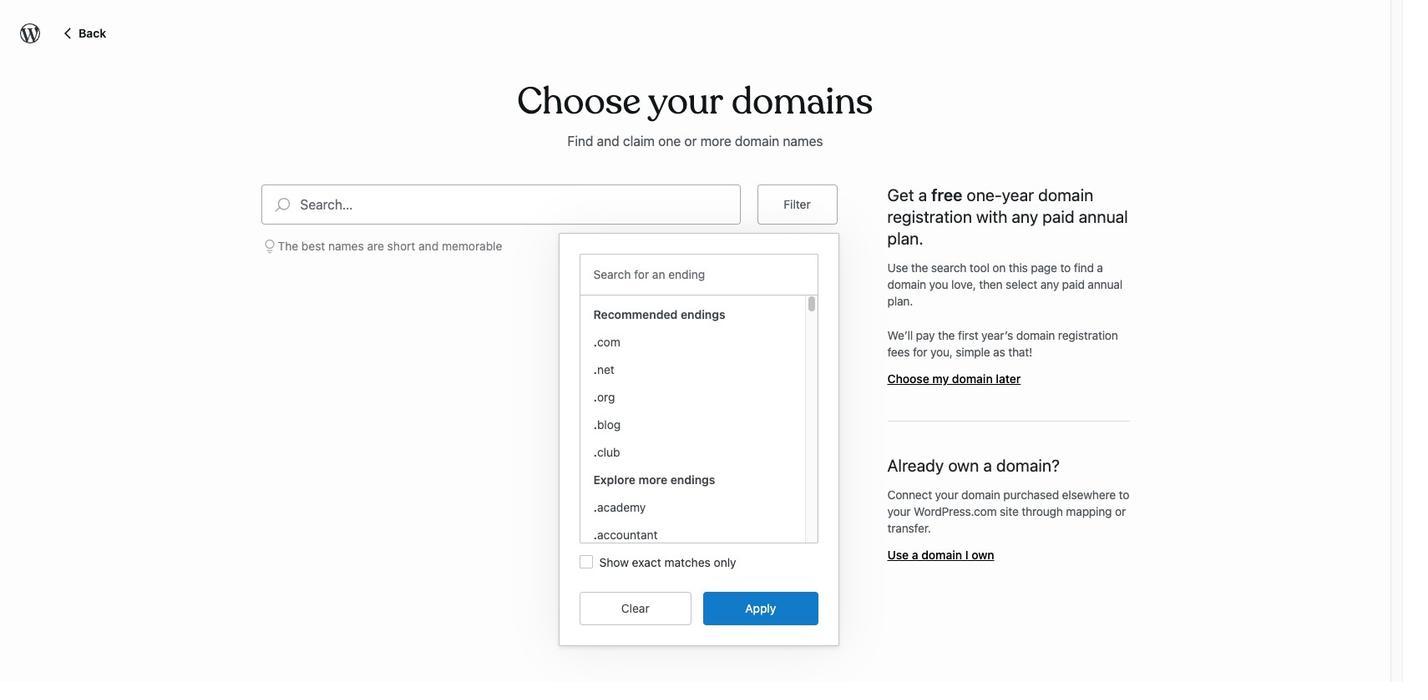 Task type: vqa. For each thing, say whether or not it's contained in the screenshot.
the leftmost registration
yes



Task type: describe. For each thing, give the bounding box(es) containing it.
simple
[[956, 345, 990, 359]]

annual inside one-year domain registration with any paid annual plan.
[[1079, 207, 1128, 226]]

choose my domain later button
[[888, 372, 1021, 386]]

domain for my
[[952, 372, 993, 386]]

. accountant
[[593, 528, 658, 542]]

accountant
[[597, 528, 658, 542]]

any inside one-year domain registration with any paid annual plan.
[[1012, 207, 1039, 226]]

domain for a
[[922, 548, 962, 562]]

domain inside we'll pay the first year's domain registration fees for you, simple as that!
[[1016, 328, 1055, 342]]

your domains
[[649, 79, 873, 125]]

as
[[993, 345, 1005, 359]]

select
[[1006, 277, 1038, 291]]

Search for an ending text field
[[593, 265, 801, 285]]

domain names
[[735, 133, 823, 149]]

best
[[302, 239, 325, 253]]

use the search tool on this page to find a domain you love, then select any paid annual plan.
[[888, 260, 1123, 308]]

that!
[[1008, 345, 1033, 359]]

you,
[[931, 345, 953, 359]]

back link
[[60, 23, 106, 43]]

. com
[[593, 335, 620, 349]]

or inside connect your domain purchased elsewhere to your wordpress.com site through mapping or transfer.
[[1115, 504, 1126, 519]]

then
[[979, 277, 1003, 291]]

for
[[913, 345, 928, 359]]

tool
[[970, 260, 990, 275]]

domain inside use the search tool on this page to find a domain you love, then select any paid annual plan.
[[888, 277, 926, 291]]

elsewhere
[[1062, 488, 1116, 502]]

use for use the search tool on this page to find a domain you love, then select any paid annual plan.
[[888, 260, 908, 275]]

domain?
[[997, 456, 1060, 475]]

domain search filters tooltip
[[558, 225, 839, 646]]

year
[[1002, 185, 1034, 204]]

use a domain i own
[[888, 548, 994, 562]]

use for use a domain i own
[[888, 548, 909, 562]]

registration inside we'll pay the first year's domain registration fees for you, simple as that!
[[1058, 328, 1118, 342]]

site
[[1000, 504, 1019, 519]]

What would you like your domain name to be? search field
[[300, 185, 740, 224]]

to inside use the search tool on this page to find a domain you love, then select any paid annual plan.
[[1060, 260, 1071, 275]]

. org
[[593, 390, 615, 404]]

one-
[[967, 185, 1002, 204]]

year's
[[982, 328, 1013, 342]]

the
[[278, 239, 298, 253]]

explore
[[593, 473, 636, 487]]

1 vertical spatial own
[[972, 548, 994, 562]]

any inside use the search tool on this page to find a domain you love, then select any paid annual plan.
[[1041, 277, 1059, 291]]

mapping
[[1066, 504, 1112, 519]]

pay
[[916, 328, 935, 342]]

this
[[1009, 260, 1028, 275]]

my
[[933, 372, 949, 386]]

a left 'domain?'
[[984, 456, 992, 475]]

. for com
[[593, 335, 597, 349]]

recommended endings
[[593, 307, 726, 321]]

through
[[1022, 504, 1063, 519]]

exact
[[632, 555, 661, 570]]

claim
[[623, 133, 655, 149]]

names
[[328, 239, 364, 253]]

domain for year
[[1038, 185, 1094, 204]]

apply
[[745, 601, 776, 615]]

recommended
[[593, 307, 678, 321]]

academy
[[597, 500, 646, 514]]

on
[[993, 260, 1006, 275]]

with
[[977, 207, 1008, 226]]

already own a domain?
[[888, 456, 1060, 475]]

0 vertical spatial own
[[948, 456, 979, 475]]

com
[[597, 335, 620, 349]]

connect your domain purchased elsewhere to your wordpress.com site through mapping or transfer.
[[888, 488, 1130, 535]]

later
[[996, 372, 1021, 386]]

the best names are short and memorable
[[278, 239, 502, 253]]

one
[[658, 133, 681, 149]]

registration inside one-year domain registration with any paid annual plan.
[[888, 207, 972, 226]]

. academy
[[593, 500, 646, 514]]

. net
[[593, 362, 615, 377]]

1 vertical spatial and
[[419, 239, 439, 253]]

already
[[888, 456, 944, 475]]

first
[[958, 328, 979, 342]]

clear
[[621, 601, 650, 615]]

. for accountant
[[593, 528, 597, 542]]

a right get
[[919, 185, 927, 204]]

only
[[714, 555, 736, 570]]

. for blog
[[593, 417, 597, 432]]

search
[[931, 260, 967, 275]]



Task type: locate. For each thing, give the bounding box(es) containing it.
1 use from the top
[[888, 260, 908, 275]]

use left search
[[888, 260, 908, 275]]

domain right year
[[1038, 185, 1094, 204]]

are
[[367, 239, 384, 253]]

plan. inside one-year domain registration with any paid annual plan.
[[888, 229, 924, 248]]

use down transfer.
[[888, 548, 909, 562]]

clear button
[[579, 592, 692, 625]]

plan. inside use the search tool on this page to find a domain you love, then select any paid annual plan.
[[888, 294, 913, 308]]

choose for my
[[888, 372, 930, 386]]

endings down search for an ending text field
[[681, 307, 726, 321]]

or inside choose your domains find and claim one or more domain names
[[684, 133, 697, 149]]

5 . from the top
[[593, 445, 597, 459]]

a right 'find'
[[1097, 260, 1103, 275]]

None text field
[[593, 259, 813, 291]]

0 vertical spatial and
[[597, 133, 620, 149]]

i
[[965, 548, 969, 562]]

1 vertical spatial to
[[1119, 488, 1130, 502]]

explore more endings
[[593, 473, 715, 487]]

plan.
[[888, 229, 924, 248], [888, 294, 913, 308]]

1 horizontal spatial the
[[938, 328, 955, 342]]

0 horizontal spatial to
[[1060, 260, 1071, 275]]

club
[[597, 445, 620, 459]]

choose for your domains
[[517, 79, 641, 125]]

choose
[[517, 79, 641, 125], [888, 372, 930, 386]]

2 plan. from the top
[[888, 294, 913, 308]]

1 vertical spatial your
[[888, 504, 911, 519]]

1 vertical spatial choose
[[888, 372, 930, 386]]

and right find
[[597, 133, 620, 149]]

annual up 'find'
[[1079, 207, 1128, 226]]

more inside domain search filters tooltip
[[639, 473, 668, 487]]

choose down fees
[[888, 372, 930, 386]]

domain down "simple"
[[952, 372, 993, 386]]

choose up find
[[517, 79, 641, 125]]

0 horizontal spatial more
[[639, 473, 668, 487]]

to inside connect your domain purchased elsewhere to your wordpress.com site through mapping or transfer.
[[1119, 488, 1130, 502]]

and inside choose your domains find and claim one or more domain names
[[597, 133, 620, 149]]

paid up page
[[1043, 207, 1075, 226]]

1 horizontal spatial and
[[597, 133, 620, 149]]

1 horizontal spatial any
[[1041, 277, 1059, 291]]

. down . blog
[[593, 445, 597, 459]]

0 vertical spatial more
[[700, 133, 731, 149]]

the up you,
[[938, 328, 955, 342]]

show exact matches only
[[599, 555, 736, 570]]

filter button
[[757, 184, 837, 225]]

1 horizontal spatial to
[[1119, 488, 1130, 502]]

own up wordpress.com at the bottom right of the page
[[948, 456, 979, 475]]

paid inside one-year domain registration with any paid annual plan.
[[1043, 207, 1075, 226]]

or
[[684, 133, 697, 149], [1115, 504, 1126, 519]]

or right mapping
[[1115, 504, 1126, 519]]

apply button
[[703, 592, 818, 625]]

and
[[597, 133, 620, 149], [419, 239, 439, 253]]

domain left i
[[922, 548, 962, 562]]

any
[[1012, 207, 1039, 226], [1041, 277, 1059, 291]]

1 horizontal spatial your
[[935, 488, 959, 502]]

choose inside choose your domains find and claim one or more domain names
[[517, 79, 641, 125]]

paid down 'find'
[[1062, 277, 1085, 291]]

use
[[888, 260, 908, 275], [888, 548, 909, 562]]

domain down already own a domain?
[[962, 488, 1000, 502]]

a
[[919, 185, 927, 204], [1097, 260, 1103, 275], [984, 456, 992, 475], [912, 548, 919, 562]]

1 vertical spatial use
[[888, 548, 909, 562]]

any down page
[[1041, 277, 1059, 291]]

0 vertical spatial or
[[684, 133, 697, 149]]

. down . academy
[[593, 528, 597, 542]]

a inside use the search tool on this page to find a domain you love, then select any paid annual plan.
[[1097, 260, 1103, 275]]

a down transfer.
[[912, 548, 919, 562]]

purchased
[[1003, 488, 1059, 502]]

find
[[1074, 260, 1094, 275]]

domain for your
[[962, 488, 1000, 502]]

registration down 'find'
[[1058, 328, 1118, 342]]

1 horizontal spatial registration
[[1058, 328, 1118, 342]]

.
[[593, 335, 597, 349], [593, 362, 597, 377], [593, 390, 597, 404], [593, 417, 597, 432], [593, 445, 597, 459], [593, 500, 597, 514], [593, 528, 597, 542]]

domain
[[1038, 185, 1094, 204], [888, 277, 926, 291], [1016, 328, 1055, 342], [952, 372, 993, 386], [962, 488, 1000, 502], [922, 548, 962, 562]]

to right elsewhere
[[1119, 488, 1130, 502]]

the inside use the search tool on this page to find a domain you love, then select any paid annual plan.
[[911, 260, 928, 275]]

. for net
[[593, 362, 597, 377]]

0 horizontal spatial any
[[1012, 207, 1039, 226]]

net
[[597, 362, 615, 377]]

one-year domain registration with any paid annual plan.
[[888, 185, 1128, 248]]

domain up that!
[[1016, 328, 1055, 342]]

or right one
[[684, 133, 697, 149]]

3 . from the top
[[593, 390, 597, 404]]

domain inside connect your domain purchased elsewhere to your wordpress.com site through mapping or transfer.
[[962, 488, 1000, 502]]

find
[[568, 133, 593, 149]]

love,
[[952, 277, 976, 291]]

None search field
[[261, 184, 741, 225]]

blog
[[597, 417, 621, 432]]

. down the . org on the bottom left of page
[[593, 417, 597, 432]]

registration
[[888, 207, 972, 226], [1058, 328, 1118, 342]]

1 horizontal spatial or
[[1115, 504, 1126, 519]]

use a domain i own button
[[888, 548, 994, 562]]

get a free
[[888, 185, 963, 204]]

0 horizontal spatial the
[[911, 260, 928, 275]]

0 vertical spatial registration
[[888, 207, 972, 226]]

Show exact matches only checkbox
[[579, 555, 593, 569]]

and right short
[[419, 239, 439, 253]]

choose my domain later
[[888, 372, 1021, 386]]

to left 'find'
[[1060, 260, 1071, 275]]

domain inside one-year domain registration with any paid annual plan.
[[1038, 185, 1094, 204]]

choose your domains find and claim one or more domain names
[[517, 79, 873, 149]]

the left search
[[911, 260, 928, 275]]

annual down 'find'
[[1088, 277, 1123, 291]]

1 vertical spatial more
[[639, 473, 668, 487]]

we'll
[[888, 328, 913, 342]]

0 horizontal spatial or
[[684, 133, 697, 149]]

page
[[1031, 260, 1057, 275]]

1 vertical spatial the
[[938, 328, 955, 342]]

any down year
[[1012, 207, 1039, 226]]

0 vertical spatial choose
[[517, 79, 641, 125]]

1 horizontal spatial choose
[[888, 372, 930, 386]]

. up the . org on the bottom left of page
[[593, 362, 597, 377]]

1 vertical spatial any
[[1041, 277, 1059, 291]]

1 plan. from the top
[[888, 229, 924, 248]]

. for academy
[[593, 500, 597, 514]]

1 vertical spatial registration
[[1058, 328, 1118, 342]]

. club
[[593, 445, 620, 459]]

0 horizontal spatial your
[[888, 504, 911, 519]]

we'll pay the first year's domain registration fees for you, simple as that!
[[888, 328, 1118, 359]]

1 vertical spatial endings
[[671, 473, 715, 487]]

0 horizontal spatial and
[[419, 239, 439, 253]]

0 vertical spatial endings
[[681, 307, 726, 321]]

your up wordpress.com at the bottom right of the page
[[935, 488, 959, 502]]

. for club
[[593, 445, 597, 459]]

your up transfer.
[[888, 504, 911, 519]]

0 vertical spatial your
[[935, 488, 959, 502]]

more right "explore"
[[639, 473, 668, 487]]

free
[[932, 185, 963, 204]]

. for org
[[593, 390, 597, 404]]

0 vertical spatial plan.
[[888, 229, 924, 248]]

1 vertical spatial annual
[[1088, 277, 1123, 291]]

0 vertical spatial the
[[911, 260, 928, 275]]

. blog
[[593, 417, 621, 432]]

. up . net
[[593, 335, 597, 349]]

paid inside use the search tool on this page to find a domain you love, then select any paid annual plan.
[[1062, 277, 1085, 291]]

to
[[1060, 260, 1071, 275], [1119, 488, 1130, 502]]

1 vertical spatial or
[[1115, 504, 1126, 519]]

connect
[[888, 488, 932, 502]]

show
[[599, 555, 629, 570]]

domain left 'you'
[[888, 277, 926, 291]]

the inside we'll pay the first year's domain registration fees for you, simple as that!
[[938, 328, 955, 342]]

you
[[929, 277, 949, 291]]

get
[[888, 185, 914, 204]]

6 . from the top
[[593, 500, 597, 514]]

4 . from the top
[[593, 417, 597, 432]]

registration down get a free
[[888, 207, 972, 226]]

use inside use the search tool on this page to find a domain you love, then select any paid annual plan.
[[888, 260, 908, 275]]

own right i
[[972, 548, 994, 562]]

1 . from the top
[[593, 335, 597, 349]]

the
[[911, 260, 928, 275], [938, 328, 955, 342]]

filter
[[784, 197, 811, 211]]

. down . net
[[593, 390, 597, 404]]

back
[[79, 26, 106, 40]]

1 vertical spatial paid
[[1062, 277, 1085, 291]]

fees
[[888, 345, 910, 359]]

0 horizontal spatial choose
[[517, 79, 641, 125]]

short
[[387, 239, 415, 253]]

annual inside use the search tool on this page to find a domain you love, then select any paid annual plan.
[[1088, 277, 1123, 291]]

memorable
[[442, 239, 502, 253]]

plan. up "we'll"
[[888, 294, 913, 308]]

transfer.
[[888, 521, 931, 535]]

matches
[[665, 555, 711, 570]]

paid
[[1043, 207, 1075, 226], [1062, 277, 1085, 291]]

0 vertical spatial paid
[[1043, 207, 1075, 226]]

plan. down get
[[888, 229, 924, 248]]

more right one
[[700, 133, 731, 149]]

0 vertical spatial use
[[888, 260, 908, 275]]

. down "explore"
[[593, 500, 597, 514]]

0 vertical spatial annual
[[1079, 207, 1128, 226]]

2 . from the top
[[593, 362, 597, 377]]

wordpress.com
[[914, 504, 997, 519]]

your
[[935, 488, 959, 502], [888, 504, 911, 519]]

0 vertical spatial any
[[1012, 207, 1039, 226]]

endings right "explore"
[[671, 473, 715, 487]]

0 horizontal spatial registration
[[888, 207, 972, 226]]

org
[[597, 390, 615, 404]]

7 . from the top
[[593, 528, 597, 542]]

0 vertical spatial to
[[1060, 260, 1071, 275]]

own
[[948, 456, 979, 475], [972, 548, 994, 562]]

1 vertical spatial plan.
[[888, 294, 913, 308]]

annual
[[1079, 207, 1128, 226], [1088, 277, 1123, 291]]

1 horizontal spatial more
[[700, 133, 731, 149]]

more inside choose your domains find and claim one or more domain names
[[700, 133, 731, 149]]

2 use from the top
[[888, 548, 909, 562]]



